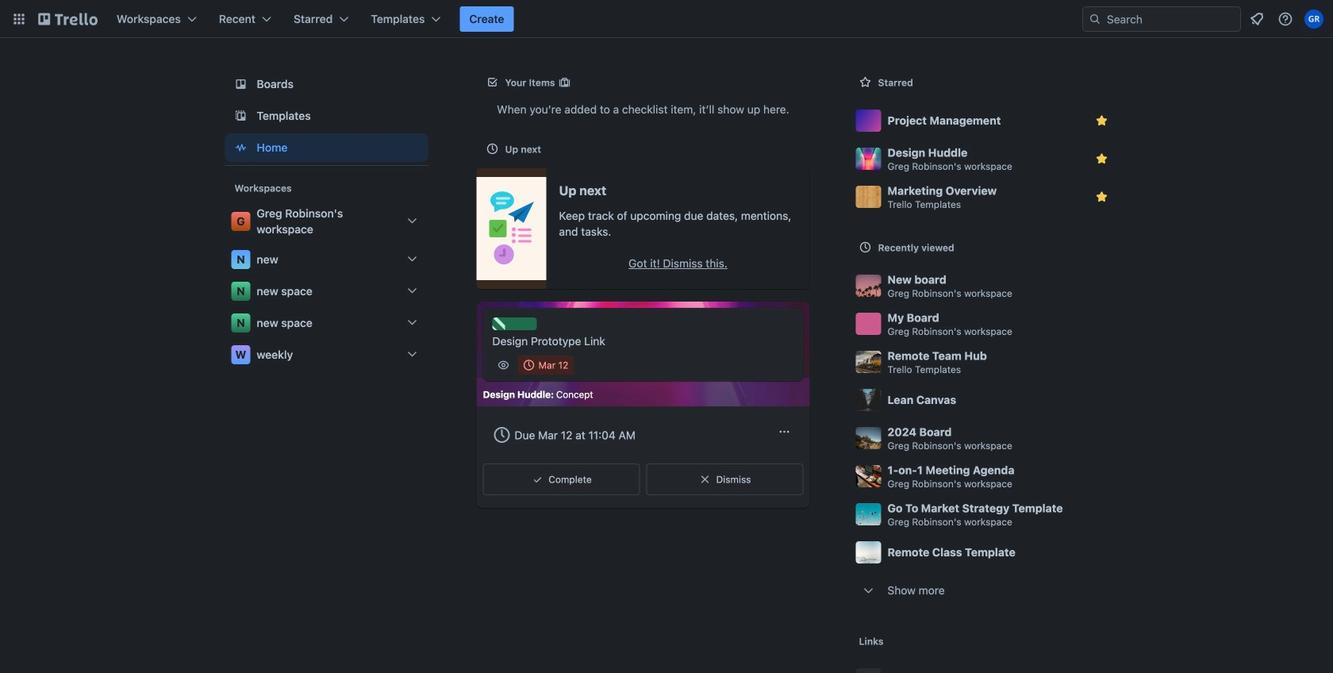 Task type: describe. For each thing, give the bounding box(es) containing it.
back to home image
[[38, 6, 98, 32]]

board image
[[231, 75, 250, 94]]

home image
[[231, 138, 250, 157]]

search image
[[1089, 13, 1102, 25]]

color: green, title: none image
[[492, 317, 537, 330]]



Task type: locate. For each thing, give the bounding box(es) containing it.
0 notifications image
[[1248, 10, 1267, 29]]

greg robinson (gregrobinson96) image
[[1305, 10, 1324, 29]]

template board image
[[231, 106, 250, 125]]

primary element
[[0, 0, 1333, 38]]

open information menu image
[[1278, 11, 1294, 27]]

Search field
[[1102, 8, 1241, 30]]

click to unstar marketing overview. it will be removed from your starred list. image
[[1094, 189, 1110, 205]]

click to unstar project management. it will be removed from your starred list. image
[[1094, 113, 1110, 129]]

click to unstar design huddle . it will be removed from your starred list. image
[[1094, 151, 1110, 167]]



Task type: vqa. For each thing, say whether or not it's contained in the screenshot.
0 Notifications image
yes



